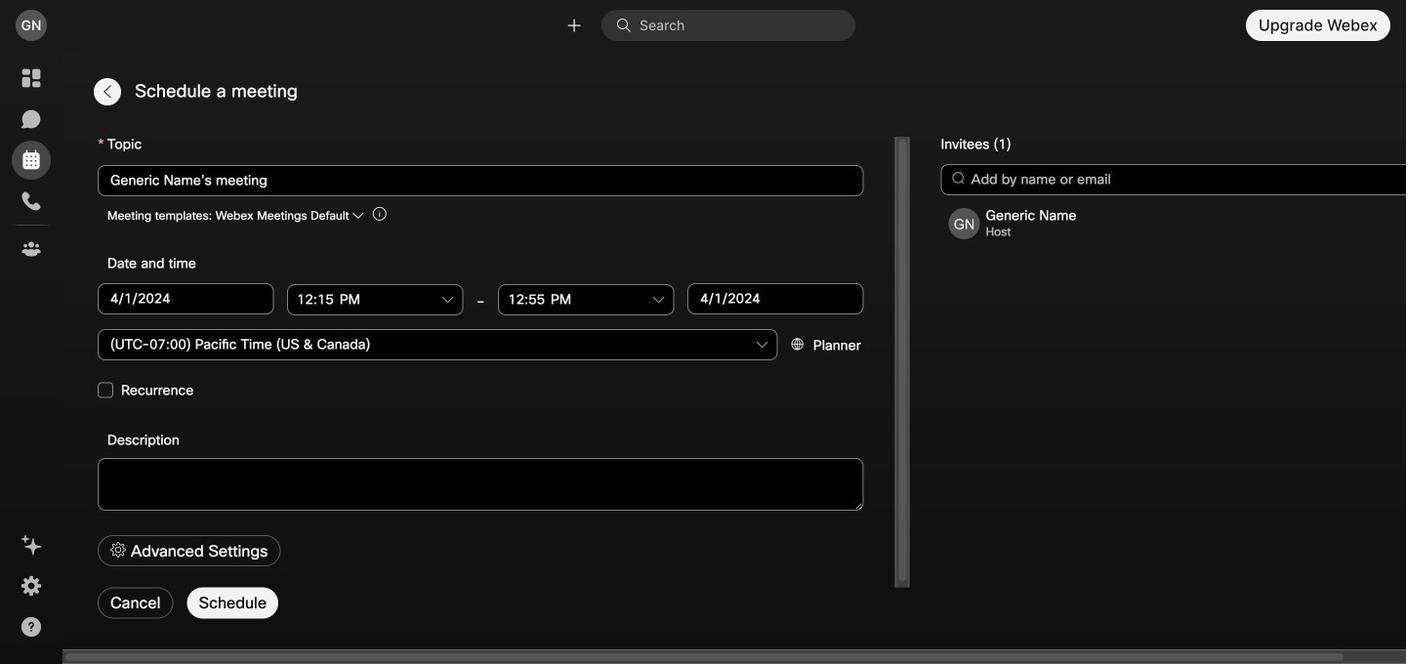 Task type: locate. For each thing, give the bounding box(es) containing it.
navigation
[[0, 51, 63, 664]]

webex tab list
[[12, 59, 51, 269]]



